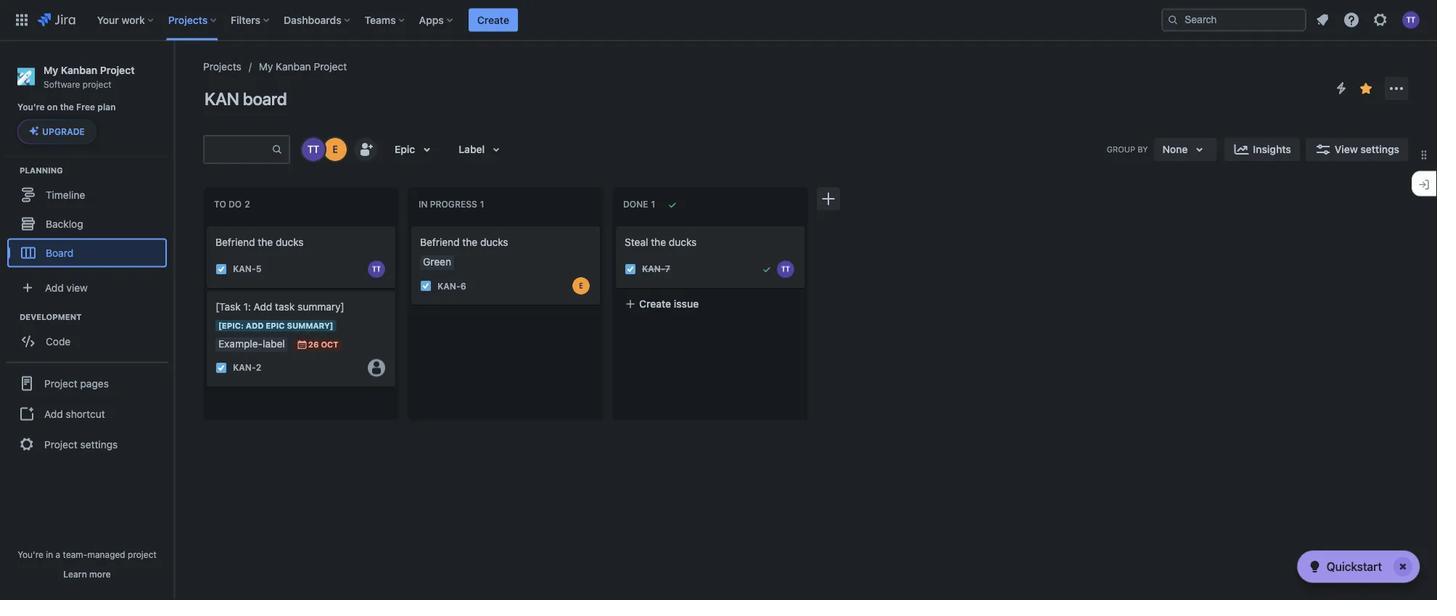 Task type: describe. For each thing, give the bounding box(es) containing it.
kan- for 7
[[642, 264, 665, 274]]

your work
[[97, 14, 145, 26]]

unassigned image
[[368, 359, 385, 376]]

label
[[459, 143, 485, 155]]

in progress
[[419, 199, 477, 209]]

assignee: terry turtle image
[[777, 260, 795, 278]]

upgrade button
[[18, 120, 96, 143]]

befriend for progress
[[420, 236, 460, 248]]

done image
[[761, 263, 773, 275]]

learn
[[63, 569, 87, 579]]

project inside my kanban project software project
[[100, 64, 135, 76]]

settings image
[[1372, 11, 1389, 29]]

kan-6
[[438, 281, 466, 291]]

create issue image for [task 1: add task summary]
[[198, 281, 215, 298]]

notifications image
[[1314, 11, 1331, 29]]

group containing project pages
[[6, 362, 168, 465]]

5
[[256, 264, 262, 274]]

board link
[[7, 238, 167, 267]]

kan-2
[[233, 363, 261, 373]]

filters button
[[226, 8, 275, 32]]

1 vertical spatial add
[[254, 301, 272, 313]]

kan
[[205, 89, 239, 109]]

befriend the ducks for in progress
[[420, 236, 508, 248]]

you're in a team-managed project
[[18, 549, 157, 559]]

create issue image for befriend the ducks
[[403, 216, 420, 234]]

steal
[[625, 236, 648, 248]]

create issue image for befriend the ducks
[[198, 216, 215, 234]]

26
[[308, 340, 319, 349]]

create issue button
[[616, 291, 805, 317]]

[task 1: add task summary]
[[215, 301, 345, 313]]

projects button
[[164, 8, 222, 32]]

team-
[[63, 549, 87, 559]]

do
[[229, 199, 242, 209]]

project inside my kanban project software project
[[83, 79, 111, 89]]

group by
[[1107, 144, 1148, 154]]

planning image
[[2, 161, 20, 179]]

kan-5
[[233, 264, 262, 274]]

ducks for progress
[[480, 236, 508, 248]]

create button
[[469, 8, 518, 32]]

your
[[97, 14, 119, 26]]

kan-6 link
[[438, 280, 466, 292]]

settings for view settings
[[1361, 143, 1400, 155]]

appswitcher icon image
[[13, 11, 30, 29]]

insights
[[1253, 143, 1291, 155]]

upgrade
[[42, 126, 85, 137]]

insights image
[[1233, 141, 1250, 158]]

assignee: terry turtle image
[[368, 260, 385, 278]]

the up '5'
[[258, 236, 273, 248]]

task image for kan-6
[[420, 280, 432, 292]]

dashboards button
[[279, 8, 356, 32]]

in
[[419, 199, 428, 209]]

project pages
[[44, 377, 109, 389]]

epic button
[[386, 138, 444, 161]]

done element
[[623, 199, 658, 210]]

kan- for 2
[[233, 363, 256, 373]]

my kanban project link
[[259, 58, 347, 75]]

3 ducks from the left
[[669, 236, 697, 248]]

in progress element
[[419, 199, 487, 210]]

code link
[[7, 327, 167, 356]]

the right on
[[60, 102, 74, 112]]

task image for kan-5
[[215, 263, 227, 275]]

backlog link
[[7, 209, 167, 238]]

label button
[[450, 138, 514, 161]]

view settings button
[[1306, 138, 1408, 161]]

development
[[20, 312, 82, 321]]

my kanban project software project
[[44, 64, 135, 89]]

add for add shortcut
[[44, 408, 63, 420]]

to
[[214, 199, 226, 209]]

software
[[44, 79, 80, 89]]

in
[[46, 549, 53, 559]]

primary element
[[9, 0, 1162, 40]]

code
[[46, 335, 71, 347]]

none
[[1163, 143, 1188, 155]]

projects for projects dropdown button
[[168, 14, 208, 26]]

add shortcut button
[[6, 399, 168, 428]]

my for my kanban project
[[259, 61, 273, 73]]

1:
[[243, 301, 251, 313]]

plan
[[97, 102, 116, 112]]

kan board
[[205, 89, 287, 109]]

planning
[[20, 165, 63, 175]]

star kan board image
[[1358, 80, 1375, 97]]

quickstart
[[1327, 560, 1382, 574]]

create column image
[[820, 190, 837, 208]]

you're for you're on the free plan
[[17, 102, 45, 112]]

backlog
[[46, 218, 83, 230]]

progress
[[430, 199, 477, 209]]

Search field
[[1162, 8, 1307, 32]]

view
[[66, 281, 88, 293]]

help image
[[1343, 11, 1360, 29]]

add shortcut
[[44, 408, 105, 420]]

apps
[[419, 14, 444, 26]]

managed
[[87, 549, 125, 559]]

eloisefrancis23 image
[[324, 138, 347, 161]]

project settings link
[[6, 428, 168, 460]]

epic
[[395, 143, 415, 155]]

befriend for do
[[215, 236, 255, 248]]

7
[[665, 264, 670, 274]]

a
[[56, 549, 60, 559]]

the right steal
[[651, 236, 666, 248]]

[task
[[215, 301, 241, 313]]

kan-7
[[642, 264, 670, 274]]



Task type: locate. For each thing, give the bounding box(es) containing it.
planning group
[[7, 164, 173, 272]]

project down add shortcut
[[44, 438, 77, 450]]

create right the apps popup button
[[477, 14, 509, 26]]

1 befriend the ducks from the left
[[215, 236, 304, 248]]

view settings
[[1335, 143, 1400, 155]]

1 horizontal spatial create issue image
[[607, 216, 625, 234]]

kanban
[[276, 61, 311, 73], [61, 64, 97, 76]]

task image left kan-5 link
[[215, 263, 227, 275]]

project pages link
[[6, 367, 168, 399]]

0 vertical spatial you're
[[17, 102, 45, 112]]

settings down the add shortcut button
[[80, 438, 118, 450]]

group
[[1107, 144, 1136, 154]]

0 vertical spatial projects
[[168, 14, 208, 26]]

befriend up kan-5 at top left
[[215, 236, 255, 248]]

projects link
[[203, 58, 241, 75]]

create left the issue
[[639, 298, 671, 310]]

more image
[[1388, 80, 1405, 97]]

1 create issue image from the left
[[198, 216, 215, 234]]

task image left kan-6 link
[[420, 280, 432, 292]]

filters
[[231, 14, 261, 26]]

2 task image from the top
[[215, 362, 227, 374]]

automations menu button icon image
[[1333, 79, 1350, 97]]

board
[[243, 89, 287, 109]]

project right managed
[[128, 549, 157, 559]]

create for create
[[477, 14, 509, 26]]

0 horizontal spatial befriend
[[215, 236, 255, 248]]

1 vertical spatial create
[[639, 298, 671, 310]]

2 befriend the ducks from the left
[[420, 236, 508, 248]]

0 vertical spatial add
[[45, 281, 64, 293]]

create issue
[[639, 298, 699, 310]]

0 horizontal spatial create issue image
[[198, 216, 215, 234]]

1 task image from the top
[[215, 263, 227, 275]]

befriend down in progress
[[420, 236, 460, 248]]

to do
[[214, 199, 242, 209]]

create for create issue
[[639, 298, 671, 310]]

create issue image up [task
[[198, 281, 215, 298]]

befriend the ducks down progress
[[420, 236, 508, 248]]

board
[[46, 247, 73, 259]]

timeline
[[46, 189, 85, 201]]

project settings
[[44, 438, 118, 450]]

add inside button
[[44, 408, 63, 420]]

ducks up task
[[276, 236, 304, 248]]

1 vertical spatial create issue image
[[198, 281, 215, 298]]

0 horizontal spatial kanban
[[61, 64, 97, 76]]

dismiss quickstart image
[[1392, 555, 1415, 578]]

1 horizontal spatial create issue image
[[403, 216, 420, 234]]

kanban for my kanban project software project
[[61, 64, 97, 76]]

timeline link
[[7, 180, 167, 209]]

assignee: eloisefrancis23 image
[[572, 277, 590, 295]]

task image for kan-2
[[215, 362, 227, 374]]

your work button
[[93, 8, 159, 32]]

group
[[6, 362, 168, 465]]

kanban inside my kanban project software project
[[61, 64, 97, 76]]

task image left kan-2 link
[[215, 362, 227, 374]]

kanban up software
[[61, 64, 97, 76]]

insights button
[[1224, 138, 1300, 161]]

2 create issue image from the left
[[607, 216, 625, 234]]

0 vertical spatial create
[[477, 14, 509, 26]]

by
[[1138, 144, 1148, 154]]

done image
[[761, 263, 773, 275]]

befriend the ducks
[[215, 236, 304, 248], [420, 236, 508, 248]]

0 vertical spatial project
[[83, 79, 111, 89]]

create issue image down to
[[198, 216, 215, 234]]

work
[[122, 14, 145, 26]]

my up software
[[44, 64, 58, 76]]

0 vertical spatial task image
[[215, 263, 227, 275]]

1 horizontal spatial befriend the ducks
[[420, 236, 508, 248]]

26 oct
[[308, 340, 338, 349]]

sidebar navigation image
[[158, 58, 190, 87]]

task image for kan-7
[[625, 263, 636, 275]]

1 befriend from the left
[[215, 236, 255, 248]]

1 vertical spatial task image
[[420, 280, 432, 292]]

create issue image
[[403, 216, 420, 234], [198, 281, 215, 298]]

settings inside button
[[1361, 143, 1400, 155]]

add left view
[[45, 281, 64, 293]]

1 ducks from the left
[[276, 236, 304, 248]]

my inside 'my kanban project' link
[[259, 61, 273, 73]]

1 horizontal spatial task image
[[625, 263, 636, 275]]

free
[[76, 102, 95, 112]]

1 vertical spatial you're
[[18, 549, 43, 559]]

you're
[[17, 102, 45, 112], [18, 549, 43, 559]]

task
[[275, 301, 295, 313]]

dashboards
[[284, 14, 341, 26]]

1 horizontal spatial befriend
[[420, 236, 460, 248]]

the
[[60, 102, 74, 112], [258, 236, 273, 248], [462, 236, 478, 248], [651, 236, 666, 248]]

kanban for my kanban project
[[276, 61, 311, 73]]

ducks up 7
[[669, 236, 697, 248]]

kan- inside kan-5 link
[[233, 264, 256, 274]]

projects up the kan
[[203, 61, 241, 73]]

project
[[314, 61, 347, 73], [100, 64, 135, 76], [44, 377, 77, 389], [44, 438, 77, 450]]

1 horizontal spatial create
[[639, 298, 671, 310]]

2
[[256, 363, 261, 373]]

you're left in
[[18, 549, 43, 559]]

1 horizontal spatial project
[[128, 549, 157, 559]]

development image
[[2, 308, 20, 325]]

task image left kan-7 link
[[625, 263, 636, 275]]

2 ducks from the left
[[480, 236, 508, 248]]

done
[[623, 199, 648, 209]]

the down progress
[[462, 236, 478, 248]]

create inside primary 'element'
[[477, 14, 509, 26]]

projects up sidebar navigation icon
[[168, 14, 208, 26]]

1 vertical spatial settings
[[80, 438, 118, 450]]

befriend
[[215, 236, 255, 248], [420, 236, 460, 248]]

2 vertical spatial add
[[44, 408, 63, 420]]

you're for you're in a team-managed project
[[18, 549, 43, 559]]

0 horizontal spatial create
[[477, 14, 509, 26]]

6
[[461, 281, 466, 291]]

none button
[[1154, 138, 1217, 161]]

2 befriend from the left
[[420, 236, 460, 248]]

0 horizontal spatial ducks
[[276, 236, 304, 248]]

kan- inside kan-7 link
[[642, 264, 665, 274]]

your profile and settings image
[[1403, 11, 1420, 29]]

2 horizontal spatial ducks
[[669, 236, 697, 248]]

create issue image up steal
[[607, 216, 625, 234]]

add people image
[[357, 141, 374, 158]]

0 horizontal spatial befriend the ducks
[[215, 236, 304, 248]]

0 vertical spatial create issue image
[[403, 216, 420, 234]]

check image
[[1307, 558, 1324, 575]]

projects inside dropdown button
[[168, 14, 208, 26]]

add view button
[[9, 273, 165, 302]]

task image
[[625, 263, 636, 275], [420, 280, 432, 292]]

1 vertical spatial project
[[128, 549, 157, 559]]

issue
[[674, 298, 699, 310]]

learn more button
[[63, 568, 111, 580]]

you're on the free plan
[[17, 102, 116, 112]]

1 vertical spatial projects
[[203, 61, 241, 73]]

summary]
[[298, 301, 345, 313]]

create issue image for steal the ducks
[[607, 216, 625, 234]]

kan- for 5
[[233, 264, 256, 274]]

create issue image
[[198, 216, 215, 234], [607, 216, 625, 234]]

banner
[[0, 0, 1437, 41]]

1 you're from the top
[[17, 102, 45, 112]]

project up add shortcut
[[44, 377, 77, 389]]

more
[[89, 569, 111, 579]]

project up plan
[[83, 79, 111, 89]]

kan- inside kan-2 link
[[233, 363, 256, 373]]

1 horizontal spatial my
[[259, 61, 273, 73]]

add left shortcut
[[44, 408, 63, 420]]

ducks down in progress element on the top left
[[480, 236, 508, 248]]

you're left on
[[17, 102, 45, 112]]

shortcut
[[66, 408, 105, 420]]

add right 1:
[[254, 301, 272, 313]]

development group
[[7, 311, 173, 360]]

projects for projects link
[[203, 61, 241, 73]]

teams button
[[360, 8, 410, 32]]

projects
[[168, 14, 208, 26], [203, 61, 241, 73]]

befriend the ducks up '5'
[[215, 236, 304, 248]]

project up plan
[[100, 64, 135, 76]]

to do element
[[214, 199, 253, 210]]

add
[[45, 281, 64, 293], [254, 301, 272, 313], [44, 408, 63, 420]]

0 horizontal spatial task image
[[420, 280, 432, 292]]

teams
[[365, 14, 396, 26]]

kan-
[[233, 264, 256, 274], [642, 264, 665, 274], [438, 281, 461, 291], [233, 363, 256, 373]]

jira image
[[38, 11, 75, 29], [38, 11, 75, 29]]

1 vertical spatial task image
[[215, 362, 227, 374]]

1 horizontal spatial settings
[[1361, 143, 1400, 155]]

1 horizontal spatial kanban
[[276, 61, 311, 73]]

26 october 2023 image
[[297, 339, 308, 350], [297, 339, 308, 350]]

Search this board text field
[[205, 136, 271, 163]]

add inside dropdown button
[[45, 281, 64, 293]]

pages
[[80, 377, 109, 389]]

settings for project settings
[[80, 438, 118, 450]]

quickstart button
[[1298, 551, 1420, 583]]

my
[[259, 61, 273, 73], [44, 64, 58, 76]]

0 vertical spatial settings
[[1361, 143, 1400, 155]]

oct
[[321, 340, 338, 349]]

banner containing your work
[[0, 0, 1437, 41]]

task image
[[215, 263, 227, 275], [215, 362, 227, 374]]

my up board at the top
[[259, 61, 273, 73]]

kan- for 6
[[438, 281, 461, 291]]

project down dashboards dropdown button
[[314, 61, 347, 73]]

0 vertical spatial task image
[[625, 263, 636, 275]]

kanban up board at the top
[[276, 61, 311, 73]]

kan-5 link
[[233, 263, 262, 275]]

kan- inside kan-6 link
[[438, 281, 461, 291]]

0 horizontal spatial project
[[83, 79, 111, 89]]

add for add view
[[45, 281, 64, 293]]

befriend the ducks for to do
[[215, 236, 304, 248]]

create issue image down 'in'
[[403, 216, 420, 234]]

ducks
[[276, 236, 304, 248], [480, 236, 508, 248], [669, 236, 697, 248]]

terry turtle image
[[302, 138, 325, 161]]

2 you're from the top
[[18, 549, 43, 559]]

view
[[1335, 143, 1358, 155]]

ducks for do
[[276, 236, 304, 248]]

learn more
[[63, 569, 111, 579]]

create
[[477, 14, 509, 26], [639, 298, 671, 310]]

0 horizontal spatial my
[[44, 64, 58, 76]]

settings right view
[[1361, 143, 1400, 155]]

0 horizontal spatial settings
[[80, 438, 118, 450]]

search image
[[1167, 14, 1179, 26]]

my inside my kanban project software project
[[44, 64, 58, 76]]

my for my kanban project software project
[[44, 64, 58, 76]]

on
[[47, 102, 58, 112]]

0 horizontal spatial create issue image
[[198, 281, 215, 298]]

1 horizontal spatial ducks
[[480, 236, 508, 248]]

my kanban project
[[259, 61, 347, 73]]

steal the ducks
[[625, 236, 697, 248]]

add view
[[45, 281, 88, 293]]

kan-2 link
[[233, 361, 261, 374]]

settings
[[1361, 143, 1400, 155], [80, 438, 118, 450]]



Task type: vqa. For each thing, say whether or not it's contained in the screenshot.
banner containing Your work
yes



